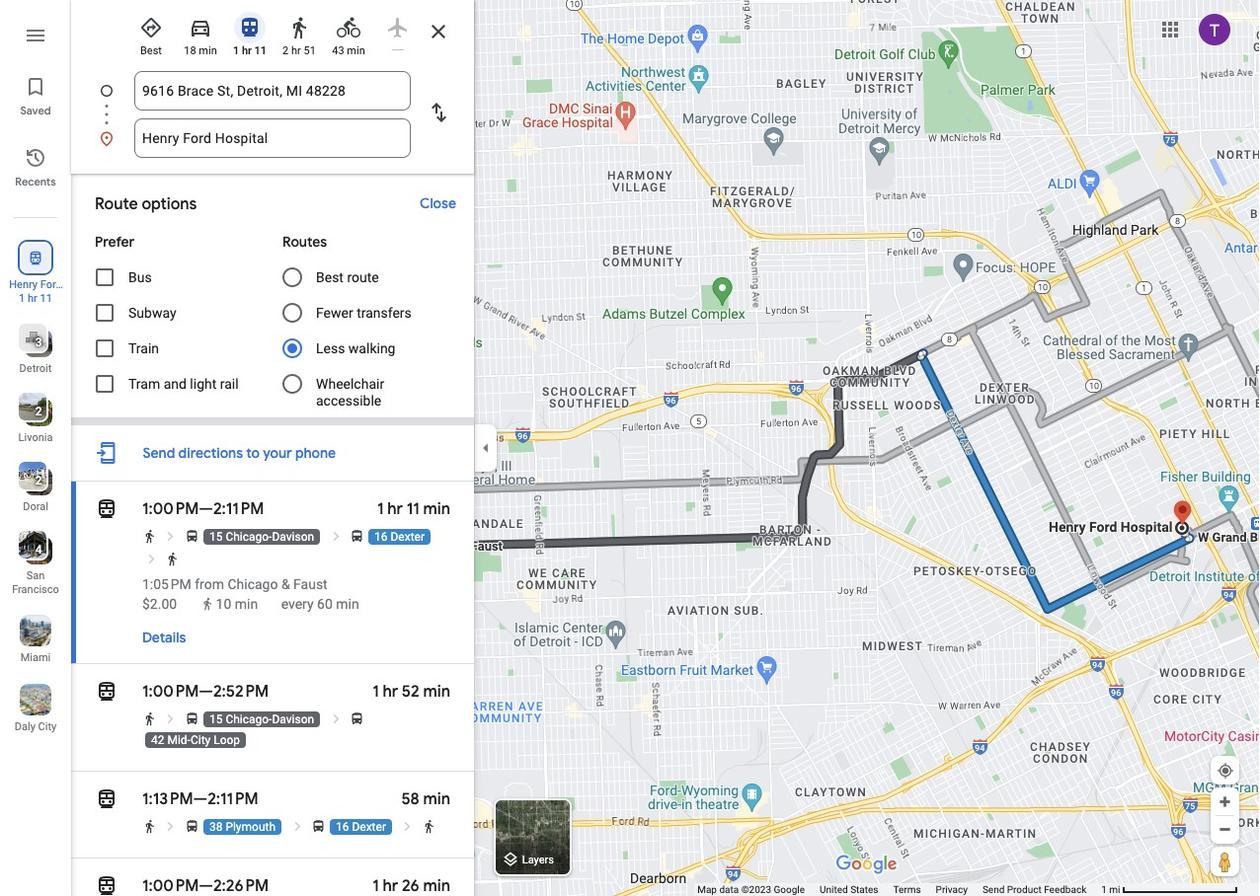 Task type: locate. For each thing, give the bounding box(es) containing it.
0 vertical spatial walking image
[[287, 16, 311, 40]]

0 vertical spatial 16
[[374, 530, 388, 544]]

1 list item from the top
[[71, 71, 474, 134]]

close
[[420, 195, 456, 212]]

0 vertical spatial 15 chicago-davison
[[209, 530, 314, 544]]

send inside button
[[983, 885, 1005, 896]]

0 vertical spatial bus image
[[185, 529, 199, 544]]

walk image
[[142, 529, 157, 544], [142, 820, 157, 835]]

walk image for 1:00 pm
[[165, 552, 180, 567]]

0 vertical spatial 2
[[283, 44, 289, 57]]

chicago- up chicago
[[226, 530, 272, 544]]

none field starting point 9616 brace st, detroit, mi 48228
[[142, 71, 403, 111]]

2 vertical spatial 2
[[35, 474, 42, 488]]

1 chicago- from the top
[[226, 530, 272, 544]]

1 vertical spatial 15 chicago-davison
[[209, 713, 314, 727]]

0 horizontal spatial , then image
[[144, 552, 159, 567]]

 inside  list
[[27, 247, 44, 269]]

tram
[[128, 376, 160, 392]]

2:11 pm up 38 plymouth
[[208, 790, 258, 810]]

min inside radio
[[347, 44, 365, 57]]

 up henry
[[27, 247, 44, 269]]

Destination Henry Ford Hospital field
[[142, 126, 403, 150]]

walk image for 1:13 pm — 2:11 pm
[[142, 820, 157, 835]]

1 inside option
[[233, 44, 239, 57]]

transit image right daly city button in the bottom left of the page
[[95, 678, 119, 706]]

directions main content
[[71, 0, 474, 897]]

phone
[[295, 444, 336, 462]]

city right daly
[[38, 721, 56, 734]]

bus image
[[350, 529, 364, 544], [185, 712, 199, 727], [350, 712, 364, 727], [311, 820, 326, 835]]

every
[[281, 597, 314, 612]]

0 horizontal spatial walking image
[[201, 598, 214, 612]]

1 15 chicago-davison from the top
[[209, 530, 314, 544]]

none radio inside google maps element
[[377, 8, 419, 50]]

1 vertical spatial 16
[[336, 821, 349, 835]]

2 1:00 pm from the top
[[142, 682, 199, 702]]

product
[[1007, 885, 1042, 896]]

, then image
[[163, 529, 178, 544], [328, 529, 343, 544], [163, 712, 178, 727], [328, 712, 343, 727], [163, 820, 178, 835], [290, 820, 305, 835]]

1:00 pm up mid-
[[142, 682, 199, 702]]

1 vertical spatial davison
[[272, 713, 314, 727]]

0 horizontal spatial 16
[[336, 821, 349, 835]]

1 horizontal spatial , then image
[[400, 820, 415, 835]]

0 vertical spatial 1 hr 11
[[233, 44, 267, 57]]

1 walk image from the top
[[142, 529, 157, 544]]

3
[[35, 336, 42, 350]]

walk image up 1:05 pm
[[142, 529, 157, 544]]

faust
[[293, 577, 328, 593]]

1 horizontal spatial walk image
[[165, 552, 180, 567]]

best
[[140, 44, 162, 57], [316, 270, 344, 285]]

none field up destination henry ford hospital field
[[142, 71, 403, 111]]

1 horizontal spatial 11
[[254, 44, 267, 57]]

1 vertical spatial 2 places element
[[21, 472, 42, 490]]

2 vertical spatial walk image
[[422, 820, 436, 835]]

feedback
[[1044, 885, 1087, 896]]

wheelchair
[[316, 376, 384, 392]]

walking image
[[287, 16, 311, 40], [201, 598, 214, 612]]

bus image
[[185, 529, 199, 544], [185, 820, 199, 835]]

1 horizontal spatial dexter
[[391, 530, 425, 544]]

1 vertical spatial transit image
[[95, 786, 119, 814]]

chicago- down 2:52 pm
[[226, 713, 272, 727]]

best inside best option
[[140, 44, 162, 57]]

10
[[216, 597, 231, 612]]

1 horizontal spatial walking image
[[287, 16, 311, 40]]

0 vertical spatial 16 dexter
[[374, 530, 425, 544]]

2 chicago- from the top
[[226, 713, 272, 727]]

2 vertical spatial —
[[193, 790, 208, 810]]

0 horizontal spatial dexter
[[352, 821, 386, 835]]

none field down starting point 9616 brace st, detroit, mi 48228 field
[[142, 119, 403, 158]]

1
[[233, 44, 239, 57], [19, 292, 25, 305], [377, 500, 384, 519], [372, 682, 379, 702], [1101, 885, 1107, 896]]

1 hr 11 down henry
[[19, 292, 52, 305]]

bus image left 38
[[185, 820, 199, 835]]

miami
[[20, 652, 51, 665]]

menu image
[[24, 24, 47, 47]]

2 2 places element from the top
[[21, 472, 42, 490]]

16 dexter
[[374, 530, 425, 544], [336, 821, 386, 835]]

1:00 pm
[[142, 500, 199, 519], [142, 682, 199, 702]]

best inside directions 'main content'
[[316, 270, 344, 285]]

walking
[[348, 341, 396, 357]]

francisco
[[12, 584, 59, 597]]

2 none field from the top
[[142, 119, 403, 158]]

bus image for 1:13 pm
[[185, 820, 199, 835]]


[[27, 247, 44, 269], [95, 496, 119, 523], [95, 678, 119, 706], [95, 786, 119, 814]]

subway
[[128, 305, 176, 321]]

©2023
[[741, 885, 771, 896]]

2 walk image from the top
[[142, 820, 157, 835]]

0 horizontal spatial city
[[38, 721, 56, 734]]

google maps element
[[0, 0, 1259, 897]]

0 horizontal spatial send
[[143, 444, 175, 462]]

1 horizontal spatial transit image
[[238, 16, 262, 40]]

footer containing map data ©2023 google
[[697, 884, 1101, 897]]

2 davison from the top
[[272, 713, 314, 727]]

wheelchair accessible
[[316, 376, 384, 409]]

send inside button
[[143, 444, 175, 462]]

0 vertical spatial transit image
[[238, 16, 262, 40]]

2 up livonia
[[35, 405, 42, 419]]

every 60 min
[[281, 597, 359, 612]]

0 vertical spatial davison
[[272, 530, 314, 544]]

15 down 1:00 pm — 2:11 pm on the bottom left
[[209, 530, 223, 544]]

1 transit image from the top
[[95, 496, 119, 523]]

1 vertical spatial 2:11 pm
[[208, 790, 258, 810]]

 for 1:00 pm — 2:52 pm
[[95, 678, 119, 706]]

list inside google maps element
[[71, 71, 474, 158]]

2 places element up livonia
[[21, 403, 42, 421]]

show your location image
[[1217, 762, 1235, 780]]

list item down 2 hr 51
[[71, 71, 474, 134]]

list item
[[71, 71, 474, 134], [71, 119, 474, 158]]

show street view coverage image
[[1211, 847, 1239, 877]]

0 vertical spatial 2 places element
[[21, 403, 42, 421]]

1 horizontal spatial 1 hr 11
[[233, 44, 267, 57]]

2 up doral
[[35, 474, 42, 488]]

 list
[[0, 0, 71, 897]]

0 vertical spatial none field
[[142, 71, 403, 111]]

2:11 pm
[[213, 500, 264, 519], [208, 790, 258, 810]]

0 vertical spatial walk image
[[165, 552, 180, 567]]

2 for doral
[[35, 474, 42, 488]]

list
[[71, 71, 474, 158]]

2 vertical spatial 11
[[407, 500, 419, 519]]

0 horizontal spatial best
[[140, 44, 162, 57]]

states
[[850, 885, 878, 896]]

transit image
[[238, 16, 262, 40], [95, 678, 119, 706]]

1 vertical spatial —
[[199, 682, 213, 702]]

transit image right driving image
[[238, 16, 262, 40]]

henry
[[9, 279, 38, 291]]

2 15 chicago-davison from the top
[[209, 713, 314, 727]]

transit image for 1:00 pm
[[95, 496, 119, 523]]

data
[[719, 885, 739, 896]]

1 vertical spatial dexter
[[352, 821, 386, 835]]

1 vertical spatial bus image
[[185, 820, 199, 835]]

collapse side panel image
[[475, 438, 497, 459]]

1 vertical spatial walking image
[[201, 598, 214, 612]]

1 bus image from the top
[[185, 529, 199, 544]]

1 vertical spatial 15
[[209, 713, 223, 727]]

16 right plymouth
[[336, 821, 349, 835]]

hr inside option
[[291, 44, 301, 57]]

15 up loop
[[209, 713, 223, 727]]

 right doral
[[95, 496, 119, 523]]

best down best travel modes icon
[[140, 44, 162, 57]]

1 vertical spatial chicago-
[[226, 713, 272, 727]]

 left '1:13 pm'
[[95, 786, 119, 814]]

, then image
[[144, 552, 159, 567], [400, 820, 415, 835]]

0 vertical spatial walk image
[[142, 529, 157, 544]]

2 places element for livonia
[[21, 403, 42, 421]]

16
[[374, 530, 388, 544], [336, 821, 349, 835]]

miami button
[[0, 607, 71, 669]]

0 vertical spatial dexter
[[391, 530, 425, 544]]

0 vertical spatial , then image
[[144, 552, 159, 567]]

1 15 from the top
[[209, 530, 223, 544]]

0 vertical spatial —
[[199, 500, 213, 519]]

1 vertical spatial 1 hr 11
[[19, 292, 52, 305]]

0 horizontal spatial transit image
[[95, 678, 119, 706]]

1:05 pm
[[142, 577, 191, 593]]

accessible
[[316, 393, 381, 409]]

min
[[199, 44, 217, 57], [347, 44, 365, 57], [423, 500, 450, 519], [235, 597, 258, 612], [336, 597, 359, 612], [423, 682, 450, 702], [423, 790, 450, 810]]

— for 1:00 pm — 2:52 pm
[[199, 682, 213, 702]]

, then image up 1:05 pm
[[144, 552, 159, 567]]

best for best route
[[316, 270, 344, 285]]

2 for livonia
[[35, 405, 42, 419]]

best left the route
[[316, 270, 344, 285]]

prefer
[[95, 233, 135, 251]]

1 vertical spatial walk image
[[142, 820, 157, 835]]

15 chicago-davison up chicago
[[209, 530, 314, 544]]

reverse starting point and destination image
[[427, 101, 450, 124]]

2 places element for doral
[[21, 472, 42, 490]]

send for send directions to your phone
[[143, 444, 175, 462]]

1 horizontal spatial best
[[316, 270, 344, 285]]

walk image
[[165, 552, 180, 567], [142, 712, 157, 727], [422, 820, 436, 835]]

united
[[820, 885, 848, 896]]

bus
[[128, 270, 152, 285]]

52
[[402, 682, 419, 702]]

transit image
[[95, 496, 119, 523], [95, 786, 119, 814], [95, 875, 119, 897]]

1 vertical spatial 16 dexter
[[336, 821, 386, 835]]

2 horizontal spatial walk image
[[422, 820, 436, 835]]

1:05 pm from chicago & faust $2.00
[[142, 577, 328, 612]]

1 hr 11 up starting point 9616 brace st, detroit, mi 48228 field
[[233, 44, 267, 57]]

0 vertical spatial send
[[143, 444, 175, 462]]

2 places element
[[21, 403, 42, 421], [21, 472, 42, 490]]

15 chicago-davison for 2:52 pm
[[209, 713, 314, 727]]

hr inside option
[[242, 44, 252, 57]]

1 2 places element from the top
[[21, 403, 42, 421]]

dexter for 58
[[352, 821, 386, 835]]

chicago- for 1:00 pm — 2:11 pm
[[226, 530, 272, 544]]

city left loop
[[191, 734, 211, 748]]

hr
[[242, 44, 252, 57], [291, 44, 301, 57], [28, 292, 37, 305], [387, 500, 403, 519], [383, 682, 398, 702]]

0 horizontal spatial 11
[[40, 292, 52, 305]]

0 vertical spatial 11
[[254, 44, 267, 57]]

1 1:00 pm from the top
[[142, 500, 199, 519]]

0 vertical spatial 2:11 pm
[[213, 500, 264, 519]]

11 inside directions 'main content'
[[407, 500, 419, 519]]

— for 1:00 pm — 2:11 pm
[[199, 500, 213, 519]]

mid-
[[167, 734, 191, 748]]

footer
[[697, 884, 1101, 897]]

1 davison from the top
[[272, 530, 314, 544]]

60
[[317, 597, 333, 612]]

0 vertical spatial best
[[140, 44, 162, 57]]

2:11 pm for 1:13 pm — 2:11 pm
[[208, 790, 258, 810]]

dexter
[[391, 530, 425, 544], [352, 821, 386, 835]]

16 down '1 hr 11 min' at left
[[374, 530, 388, 544]]

15 chicago-davison down 2:52 pm
[[209, 713, 314, 727]]

2 vertical spatial transit image
[[95, 875, 119, 897]]

1 vertical spatial 1:00 pm
[[142, 682, 199, 702]]

2 horizontal spatial 11
[[407, 500, 419, 519]]

2 15 from the top
[[209, 713, 223, 727]]

1 vertical spatial send
[[983, 885, 1005, 896]]

1:00 pm down directions
[[142, 500, 199, 519]]

10 min
[[216, 597, 258, 612]]

walking image left 10
[[201, 598, 214, 612]]

0 vertical spatial chicago-
[[226, 530, 272, 544]]

walk image down '1:13 pm'
[[142, 820, 157, 835]]

2:52 pm
[[213, 682, 269, 702]]

chicago-
[[226, 530, 272, 544], [226, 713, 272, 727]]

send product feedback
[[983, 885, 1087, 896]]

11
[[254, 44, 267, 57], [40, 292, 52, 305], [407, 500, 419, 519]]

2:11 pm down send directions to your phone
[[213, 500, 264, 519]]

1 vertical spatial none field
[[142, 119, 403, 158]]

None field
[[142, 71, 403, 111], [142, 119, 403, 158]]

transit image containing 
[[95, 678, 119, 706]]

1 vertical spatial , then image
[[400, 820, 415, 835]]

, then image down 58
[[400, 820, 415, 835]]

routes
[[282, 233, 327, 251]]

15 for 2:11 pm
[[209, 530, 223, 544]]

walking image up 2 hr 51
[[287, 16, 311, 40]]

route options
[[95, 195, 197, 214]]

1 vertical spatial transit image
[[95, 678, 119, 706]]

send left directions
[[143, 444, 175, 462]]

0 vertical spatial transit image
[[95, 496, 119, 523]]

43 min radio
[[328, 8, 369, 58]]

1 none field from the top
[[142, 71, 403, 111]]

walk image down 58 min
[[422, 820, 436, 835]]

None radio
[[377, 8, 419, 50]]

&
[[281, 577, 290, 593]]

1 horizontal spatial send
[[983, 885, 1005, 896]]

hr inside  list
[[28, 292, 37, 305]]

1 inside  list
[[19, 292, 25, 305]]

1 vertical spatial 2
[[35, 405, 42, 419]]

send left product
[[983, 885, 1005, 896]]

best route
[[316, 270, 379, 285]]

walk image up 1:05 pm
[[165, 552, 180, 567]]

1 vertical spatial 11
[[40, 292, 52, 305]]

send
[[143, 444, 175, 462], [983, 885, 1005, 896]]

2 left 51
[[283, 44, 289, 57]]

11 inside option
[[254, 44, 267, 57]]

send directions to your phone button
[[133, 434, 346, 473]]

bus image down 1:00 pm — 2:11 pm on the bottom left
[[185, 529, 199, 544]]

 for 1:00 pm — 2:11 pm
[[95, 496, 119, 523]]

2
[[283, 44, 289, 57], [35, 405, 42, 419], [35, 474, 42, 488]]

walk image up "42" at the left of page
[[142, 712, 157, 727]]

1 vertical spatial walk image
[[142, 712, 157, 727]]

recents
[[15, 175, 56, 189]]

2 bus image from the top
[[185, 820, 199, 835]]

min inside option
[[199, 44, 217, 57]]

1 vertical spatial best
[[316, 270, 344, 285]]

0 vertical spatial 1:00 pm
[[142, 500, 199, 519]]

0 horizontal spatial 1 hr 11
[[19, 292, 52, 305]]

1 horizontal spatial city
[[191, 734, 211, 748]]

0 vertical spatial 15
[[209, 530, 223, 544]]

walk image for 1:00 pm — 2:11 pm
[[142, 529, 157, 544]]

details
[[142, 629, 186, 647]]

bus image for 1:00 pm — 2:52 pm
[[350, 712, 364, 727]]

2 places element up doral
[[21, 472, 42, 490]]

best travel modes image
[[139, 16, 163, 40]]

map
[[697, 885, 717, 896]]

directions
[[178, 444, 243, 462]]

list item down starting point 9616 brace st, detroit, mi 48228 field
[[71, 119, 474, 158]]

 right daly city button in the bottom left of the page
[[95, 678, 119, 706]]

2 transit image from the top
[[95, 786, 119, 814]]

1 horizontal spatial 16
[[374, 530, 388, 544]]

livonia
[[18, 432, 53, 444]]

1:13 pm
[[142, 790, 193, 810]]



Task type: vqa. For each thing, say whether or not it's contained in the screenshot.
25
no



Task type: describe. For each thing, give the bounding box(es) containing it.
38 plymouth
[[209, 821, 276, 835]]

loop
[[214, 734, 240, 748]]

chicago
[[228, 577, 278, 593]]

train
[[128, 341, 159, 357]]

mi
[[1109, 885, 1120, 896]]

18
[[184, 44, 196, 57]]

hospital
[[15, 292, 56, 305]]

privacy
[[936, 885, 968, 896]]

route
[[95, 195, 138, 214]]

58 min
[[401, 790, 450, 810]]

4 places element
[[21, 541, 42, 559]]

bus image for 1:00 pm
[[185, 529, 199, 544]]

saved button
[[0, 67, 71, 122]]

1 hr 11 radio
[[229, 8, 271, 58]]

16 dexter for 58
[[336, 821, 386, 835]]

close button
[[410, 186, 466, 221]]

1:00 pm for 1:00 pm — 2:52 pm
[[142, 682, 199, 702]]

bus image for 1:00 pm — 2:11 pm
[[350, 529, 364, 544]]

1:00 pm — 2:11 pm
[[142, 500, 264, 519]]

2 inside option
[[283, 44, 289, 57]]

terms button
[[893, 884, 921, 897]]

flights image
[[386, 16, 410, 40]]

privacy button
[[936, 884, 968, 897]]

davison for 2:11 pm
[[272, 530, 314, 544]]

davison for 2:52 pm
[[272, 713, 314, 727]]

Best radio
[[130, 8, 172, 58]]

prefer bus
[[95, 233, 152, 285]]

tram and light rail
[[128, 376, 239, 392]]

google account: tyler black  
(blacklashes1000@gmail.com) image
[[1199, 13, 1231, 45]]

rail
[[220, 376, 239, 392]]

saved
[[20, 104, 51, 118]]

, then image for 1:00 pm — 2:11 pm
[[144, 552, 159, 567]]

1 hr 11 inside option
[[233, 44, 267, 57]]

route
[[347, 270, 379, 285]]

your
[[263, 444, 292, 462]]

transit image inside '1 hr 11' option
[[238, 16, 262, 40]]

close directions image
[[427, 20, 450, 43]]

18 min
[[184, 44, 217, 57]]

zoom out image
[[1218, 823, 1233, 837]]

united states button
[[820, 884, 878, 897]]

2:11 pm for 1:00 pm — 2:11 pm
[[213, 500, 264, 519]]

2 list item from the top
[[71, 119, 474, 158]]

recents button
[[0, 138, 71, 194]]

transfers
[[357, 305, 412, 321]]

transit image for 1:13 pm
[[95, 786, 119, 814]]

walking image inside 2 hr 51 option
[[287, 16, 311, 40]]

2 hr 51 radio
[[279, 8, 320, 58]]

42 mid-city loop
[[151, 734, 240, 748]]

from
[[195, 577, 224, 593]]

daly city button
[[0, 677, 71, 738]]

ford
[[40, 279, 62, 291]]

16 for 58
[[336, 821, 349, 835]]

plymouth
[[226, 821, 276, 835]]

san francisco
[[12, 570, 59, 597]]

43 min
[[332, 44, 365, 57]]

send product feedback button
[[983, 884, 1087, 897]]

light
[[190, 376, 217, 392]]

less
[[316, 341, 345, 357]]

bus image for 1:13 pm — 2:11 pm
[[311, 820, 326, 835]]

18 min radio
[[180, 8, 221, 58]]

$2.00
[[142, 597, 177, 612]]

1 mi
[[1101, 885, 1120, 896]]

options
[[142, 195, 197, 214]]

16 for 1
[[374, 530, 388, 544]]

1:13 pm — 2:11 pm
[[142, 790, 258, 810]]

layers
[[522, 855, 554, 867]]

58
[[401, 790, 419, 810]]

15 for 2:52 pm
[[209, 713, 223, 727]]

daly
[[15, 721, 35, 734]]

1 mi button
[[1101, 885, 1238, 896]]

38
[[209, 821, 223, 835]]

cycling image
[[337, 16, 360, 40]]

zoom in image
[[1218, 795, 1233, 810]]

send for send product feedback
[[983, 885, 1005, 896]]

detroit
[[19, 362, 52, 375]]

51
[[304, 44, 316, 57]]

map data ©2023 google
[[697, 885, 805, 896]]

footer inside google maps element
[[697, 884, 1101, 897]]

send directions to your phone
[[143, 444, 336, 462]]

2 hr 51
[[283, 44, 316, 57]]

1 hr 11 inside  list
[[19, 292, 52, 305]]

daly city
[[15, 721, 56, 734]]

3 places element
[[21, 334, 42, 352]]

driving image
[[189, 16, 212, 40]]

henry ford hospital
[[9, 279, 62, 305]]

doral
[[23, 501, 48, 514]]

4
[[35, 543, 42, 557]]

city inside directions 'main content'
[[191, 734, 211, 748]]

Starting point 9616 Brace St, Detroit, MI 48228 field
[[142, 79, 403, 103]]

1:00 pm for 1:00 pm — 2:11 pm
[[142, 500, 199, 519]]

42
[[151, 734, 164, 748]]

1 hr 11 min
[[377, 500, 450, 519]]

less walking
[[316, 341, 396, 357]]

none field destination henry ford hospital
[[142, 119, 403, 158]]

fewer transfers
[[316, 305, 412, 321]]

0 horizontal spatial walk image
[[142, 712, 157, 727]]

 for 1:13 pm — 2:11 pm
[[95, 786, 119, 814]]

3 transit image from the top
[[95, 875, 119, 897]]

city inside button
[[38, 721, 56, 734]]

11 inside  list
[[40, 292, 52, 305]]

chicago- for 1:00 pm — 2:52 pm
[[226, 713, 272, 727]]

walk image for 1:13 pm
[[422, 820, 436, 835]]

google
[[774, 885, 805, 896]]

16 dexter for 1
[[374, 530, 425, 544]]

details button
[[132, 620, 196, 656]]

fewer
[[316, 305, 353, 321]]

and
[[164, 376, 187, 392]]

san
[[26, 570, 45, 583]]

to
[[246, 444, 260, 462]]

dexter for 1
[[391, 530, 425, 544]]

— for 1:13 pm — 2:11 pm
[[193, 790, 208, 810]]

transit image inside directions 'main content'
[[95, 678, 119, 706]]

terms
[[893, 885, 921, 896]]

best for best
[[140, 44, 162, 57]]

1 hr 52 min
[[372, 682, 450, 702]]

, then image for 1:13 pm — 2:11 pm
[[400, 820, 415, 835]]

15 chicago-davison for 2:11 pm
[[209, 530, 314, 544]]



